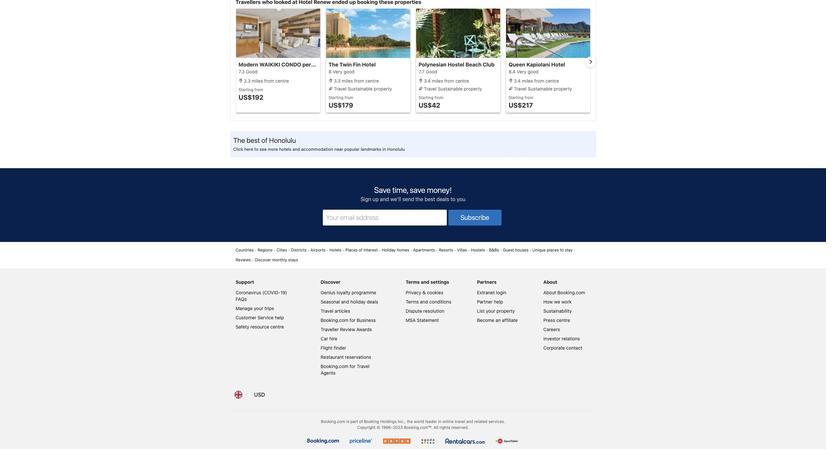 Task type: locate. For each thing, give the bounding box(es) containing it.
starting up "us$192"
[[239, 87, 253, 92]]

1 horizontal spatial 3.3
[[334, 78, 341, 84]]

districts link
[[291, 248, 307, 254]]

3.4 down 7.7 good
[[424, 78, 431, 84]]

starting for us$42
[[419, 95, 434, 100]]

2 travel sustainable property from the left
[[423, 86, 482, 92]]

1 horizontal spatial travel sustainable property
[[423, 86, 482, 92]]

travel sustainable property
[[333, 86, 392, 92], [423, 86, 482, 92], [513, 86, 572, 92]]

from down queen kapiolani hotel 8.4 very good
[[534, 78, 544, 84]]

centre down polynesian hostel beach club 7.7 good on the right
[[455, 78, 469, 84]]

twin
[[340, 62, 352, 68]]

of up see
[[261, 136, 268, 144]]

about up "how"
[[543, 290, 556, 296]]

0 horizontal spatial to
[[254, 147, 258, 152]]

corporate contact
[[543, 346, 582, 351]]

0 horizontal spatial deals
[[367, 299, 378, 305]]

partner help link
[[477, 299, 503, 305]]

from up us$42
[[435, 95, 443, 100]]

miles down 7.7 good
[[432, 78, 443, 84]]

4 miles from the left
[[522, 78, 533, 84]]

sustainable down polynesian hostel beach club 7.7 good on the right
[[438, 86, 463, 92]]

travel up the starting from us$42
[[424, 86, 437, 92]]

1 vertical spatial the
[[233, 136, 245, 144]]

places of interest
[[345, 248, 378, 253]]

club
[[483, 62, 495, 68]]

discover inside discover monthly stays link
[[255, 258, 271, 263]]

sustainable down queen kapiolani hotel 8.4 very good
[[528, 86, 553, 92]]

holiday homes link
[[382, 248, 409, 254]]

0 vertical spatial for
[[323, 62, 330, 68]]

1 3.3 miles from centre from the left
[[243, 78, 289, 84]]

in inside booking.com is part of booking holdings inc., the world leader in online travel and related services. copyright © 1996–2023 booking.com™. all rights reserved.
[[438, 420, 441, 425]]

safety resource centre link
[[236, 324, 284, 330]]

miles for us$42
[[432, 78, 443, 84]]

travel
[[334, 86, 347, 92], [424, 86, 437, 92], [514, 86, 527, 92], [321, 309, 333, 314], [357, 364, 370, 370]]

0 vertical spatial best
[[247, 136, 260, 144]]

booking.com up agents on the bottom left of the page
[[321, 364, 348, 370]]

help right service
[[275, 315, 284, 321]]

3.4 miles from centre for us$217
[[513, 78, 559, 84]]

booking.com for booking.com for travel agents
[[321, 364, 348, 370]]

2 vertical spatial to
[[560, 248, 564, 253]]

3.3 for modern
[[244, 78, 251, 84]]

centre down queen kapiolani hotel 8.4 very good
[[546, 78, 559, 84]]

1 horizontal spatial your
[[486, 309, 495, 314]]

guest houses link
[[503, 248, 529, 254]]

2 terms from the top
[[406, 299, 419, 305]]

to inside the best of honolulu click here to see more hotels and accommodation near popular landmarks in honolulu
[[254, 147, 258, 152]]

2 3.3 from the left
[[334, 78, 341, 84]]

sustainability
[[543, 309, 572, 314]]

guest houses
[[503, 248, 529, 253]]

travel sustainable property down polynesian hostel beach club 7.7 good on the right
[[423, 86, 482, 92]]

0 vertical spatial in
[[383, 147, 386, 152]]

about up the about booking.com link
[[543, 280, 557, 285]]

booking.com image
[[308, 439, 339, 445], [308, 439, 339, 445]]

starting inside 'starting from us$217'
[[509, 95, 524, 100]]

travel sustainable property down the twin fin hotel 8 very good on the left
[[333, 86, 392, 92]]

rights
[[440, 426, 450, 431]]

1 vertical spatial the
[[407, 420, 413, 425]]

travel sustainable property for us$179
[[333, 86, 392, 92]]

0 vertical spatial honolulu
[[269, 136, 296, 144]]

travel up starting from us$179
[[334, 86, 347, 92]]

sign
[[361, 197, 371, 202]]

3.3 miles from centre down waikiki
[[243, 78, 289, 84]]

the inside the twin fin hotel 8 very good
[[329, 62, 338, 68]]

from up "us$192"
[[255, 87, 263, 92]]

starting from us$179
[[329, 95, 353, 109]]

the right inc.,
[[407, 420, 413, 425]]

from
[[264, 78, 274, 84], [354, 78, 364, 84], [444, 78, 454, 84], [534, 78, 544, 84], [255, 87, 263, 92], [345, 95, 353, 100], [435, 95, 443, 100], [525, 95, 533, 100]]

0 horizontal spatial the
[[233, 136, 245, 144]]

good down kapiolani
[[528, 69, 539, 74]]

world
[[414, 420, 424, 425]]

0 horizontal spatial 3.3
[[244, 78, 251, 84]]

1 horizontal spatial deals
[[437, 197, 449, 202]]

0 horizontal spatial in
[[383, 147, 386, 152]]

1 vertical spatial deals
[[367, 299, 378, 305]]

travel
[[455, 420, 465, 425]]

and
[[293, 147, 300, 152], [380, 197, 389, 202], [421, 280, 429, 285], [341, 299, 349, 305], [420, 299, 428, 305], [466, 420, 473, 425]]

booking.com for business
[[321, 318, 376, 324]]

is
[[346, 420, 349, 425]]

miles down 7.3 good
[[252, 78, 263, 84]]

centre for fin
[[365, 78, 379, 84]]

1 travel sustainable property from the left
[[333, 86, 392, 92]]

0 vertical spatial the
[[416, 197, 423, 202]]

2 sustainable from the left
[[438, 86, 463, 92]]

3 miles from the left
[[432, 78, 443, 84]]

of
[[261, 136, 268, 144], [359, 248, 363, 253], [359, 420, 363, 425]]

2 miles from the left
[[342, 78, 353, 84]]

0 vertical spatial discover
[[255, 258, 271, 263]]

0 vertical spatial terms
[[406, 280, 420, 285]]

best down money!
[[425, 197, 435, 202]]

deals down money!
[[437, 197, 449, 202]]

3.3 for the
[[334, 78, 341, 84]]

subscribe
[[461, 214, 489, 222]]

for inside booking.com for travel agents
[[350, 364, 356, 370]]

of right places
[[359, 248, 363, 253]]

1 horizontal spatial 3.4 miles from centre
[[513, 78, 559, 84]]

up
[[373, 197, 379, 202]]

3.4 miles from centre down polynesian hostel beach club 7.7 good on the right
[[423, 78, 469, 84]]

how we work link
[[543, 299, 572, 305]]

1 horizontal spatial 3.3 miles from centre
[[333, 78, 379, 84]]

2 3.3 miles from centre from the left
[[333, 78, 379, 84]]

0 horizontal spatial 3.4
[[424, 78, 431, 84]]

restaurant
[[321, 355, 344, 360]]

the up 8 very
[[329, 62, 338, 68]]

related
[[474, 420, 487, 425]]

0 horizontal spatial best
[[247, 136, 260, 144]]

finder
[[334, 346, 346, 351]]

hotels
[[279, 147, 291, 152]]

1 vertical spatial discover
[[321, 280, 341, 285]]

the inside booking.com is part of booking holdings inc., the world leader in online travel and related services. copyright © 1996–2023 booking.com™. all rights reserved.
[[407, 420, 413, 425]]

miles down the twin fin hotel 8 very good on the left
[[342, 78, 353, 84]]

3.3 down 8 very
[[334, 78, 341, 84]]

save time, save money! sign up and we'll send the best deals to you
[[361, 186, 466, 202]]

travel for us$179
[[334, 86, 347, 92]]

in right landmarks
[[383, 147, 386, 152]]

best inside save time, save money! sign up and we'll send the best deals to you
[[425, 197, 435, 202]]

discover up genius
[[321, 280, 341, 285]]

for up 8 very
[[323, 62, 330, 68]]

0 horizontal spatial the
[[407, 420, 413, 425]]

0 vertical spatial of
[[261, 136, 268, 144]]

1 horizontal spatial the
[[416, 197, 423, 202]]

1 3.4 miles from centre from the left
[[423, 78, 469, 84]]

list your property
[[477, 309, 515, 314]]

your down partner help
[[486, 309, 495, 314]]

1 vertical spatial terms
[[406, 299, 419, 305]]

0 horizontal spatial discover
[[255, 258, 271, 263]]

of inside booking.com is part of booking holdings inc., the world leader in online travel and related services. copyright © 1996–2023 booking.com™. all rights reserved.
[[359, 420, 363, 425]]

terms down privacy
[[406, 299, 419, 305]]

&
[[423, 290, 426, 296]]

terms for terms and conditions
[[406, 299, 419, 305]]

travel down 'seasonal'
[[321, 309, 333, 314]]

and right travel
[[466, 420, 473, 425]]

how we work
[[543, 299, 572, 305]]

1 horizontal spatial best
[[425, 197, 435, 202]]

travel down reservations on the left
[[357, 364, 370, 370]]

the twin fin hotel 8 very good
[[329, 62, 376, 74]]

manage your trips
[[236, 306, 274, 312]]

starting inside the starting from us$42
[[419, 95, 434, 100]]

0 vertical spatial to
[[254, 147, 258, 152]]

help up 'list your property' link
[[494, 299, 503, 305]]

from up us$179
[[345, 95, 353, 100]]

2 hotel from the left
[[551, 62, 565, 68]]

booking.com inside booking.com for travel agents
[[321, 364, 348, 370]]

2 horizontal spatial travel sustainable property
[[513, 86, 572, 92]]

your for property
[[486, 309, 495, 314]]

honolulu up hotels at the top
[[269, 136, 296, 144]]

articles
[[335, 309, 350, 314]]

sustainable for us$217
[[528, 86, 553, 92]]

3.4 down 8.4 very
[[514, 78, 521, 84]]

starting inside starting from us$179
[[329, 95, 343, 100]]

0 horizontal spatial your
[[254, 306, 263, 312]]

hotel right the fin
[[362, 62, 376, 68]]

centre down the getaway!
[[365, 78, 379, 84]]

unique places to stay
[[533, 248, 573, 253]]

here
[[244, 147, 253, 152]]

b&bs link
[[489, 248, 499, 254]]

3.4 for us$42
[[424, 78, 431, 84]]

to inside save time, save money! sign up and we'll send the best deals to you
[[451, 197, 455, 202]]

0 horizontal spatial help
[[275, 315, 284, 321]]

press centre link
[[543, 318, 570, 324]]

3.4 miles from centre down queen kapiolani hotel 8.4 very good
[[513, 78, 559, 84]]

the up click
[[233, 136, 245, 144]]

time,
[[392, 186, 408, 195]]

starting inside starting from us$192
[[239, 87, 253, 92]]

2 vertical spatial for
[[350, 364, 356, 370]]

seasonal and holiday deals
[[321, 299, 378, 305]]

deals down programme
[[367, 299, 378, 305]]

of inside the best of honolulu click here to see more hotels and accommodation near popular landmarks in honolulu
[[261, 136, 268, 144]]

1 horizontal spatial hotel
[[551, 62, 565, 68]]

0 horizontal spatial travel sustainable property
[[333, 86, 392, 92]]

genius
[[321, 290, 335, 296]]

1 horizontal spatial in
[[438, 420, 441, 425]]

us$179
[[329, 102, 353, 109]]

2 horizontal spatial sustainable
[[528, 86, 553, 92]]

your
[[254, 306, 263, 312], [486, 309, 495, 314]]

booking.com for booking.com is part of booking holdings inc., the world leader in online travel and related services. copyright © 1996–2023 booking.com™. all rights reserved.
[[321, 420, 345, 425]]

hotel right kapiolani
[[551, 62, 565, 68]]

from inside 'starting from us$217'
[[525, 95, 533, 100]]

corporate contact link
[[543, 346, 582, 351]]

opentable image
[[496, 439, 519, 445], [496, 439, 519, 445]]

booking.com is part of booking holdings inc., the world leader in online travel and related services. copyright © 1996–2023 booking.com™. all rights reserved.
[[321, 420, 505, 431]]

region containing us$192
[[230, 9, 596, 115]]

1 vertical spatial about
[[543, 290, 556, 296]]

and inside booking.com is part of booking holdings inc., the world leader in online travel and related services. copyright © 1996–2023 booking.com™. all rights reserved.
[[466, 420, 473, 425]]

1 vertical spatial in
[[438, 420, 441, 425]]

terms and conditions
[[406, 299, 451, 305]]

apartments
[[413, 248, 435, 253]]

3.3 down 7.3 good
[[244, 78, 251, 84]]

sustainable down the twin fin hotel 8 very good on the left
[[348, 86, 373, 92]]

1 vertical spatial of
[[359, 248, 363, 253]]

modern waikiki condo perfect for beach getaway! 7.3 good
[[239, 62, 371, 74]]

terms up privacy
[[406, 280, 420, 285]]

2 about from the top
[[543, 290, 556, 296]]

1 terms from the top
[[406, 280, 420, 285]]

0 horizontal spatial 3.4 miles from centre
[[423, 78, 469, 84]]

investor relations link
[[543, 336, 580, 342]]

1 horizontal spatial discover
[[321, 280, 341, 285]]

in up all
[[438, 420, 441, 425]]

3.4 for us$217
[[514, 78, 521, 84]]

8 very
[[329, 69, 342, 74]]

sustainability link
[[543, 309, 572, 314]]

0 vertical spatial about
[[543, 280, 557, 285]]

good down twin
[[344, 69, 355, 74]]

centre down condo
[[275, 78, 289, 84]]

coronavirus (covid-19) faqs link
[[236, 290, 287, 302]]

kayak image
[[383, 439, 411, 445], [383, 439, 411, 445]]

honolulu right landmarks
[[387, 147, 405, 152]]

discover down regions link
[[255, 258, 271, 263]]

0 horizontal spatial sustainable
[[348, 86, 373, 92]]

1 3.3 from the left
[[244, 78, 251, 84]]

booking.com inside booking.com is part of booking holdings inc., the world leader in online travel and related services. copyright © 1996–2023 booking.com™. all rights reserved.
[[321, 420, 345, 425]]

centre for beach
[[455, 78, 469, 84]]

travel sustainable property for us$217
[[513, 86, 572, 92]]

booking.com down the travel articles link
[[321, 318, 348, 324]]

for down reservations on the left
[[350, 364, 356, 370]]

best up here
[[247, 136, 260, 144]]

from up the us$217
[[525, 95, 533, 100]]

0 vertical spatial help
[[494, 299, 503, 305]]

the inside save time, save money! sign up and we'll send the best deals to you
[[416, 197, 423, 202]]

beach
[[466, 62, 482, 68]]

miles down 8.4 very
[[522, 78, 533, 84]]

in inside the best of honolulu click here to see more hotels and accommodation near popular landmarks in honolulu
[[383, 147, 386, 152]]

starting up us$42
[[419, 95, 434, 100]]

1 sustainable from the left
[[348, 86, 373, 92]]

hotel inside queen kapiolani hotel 8.4 very good
[[551, 62, 565, 68]]

and right hotels at the top
[[293, 147, 300, 152]]

airports
[[311, 248, 326, 253]]

about for about
[[543, 280, 557, 285]]

press centre
[[543, 318, 570, 324]]

booking.com up work
[[558, 290, 585, 296]]

best inside the best of honolulu click here to see more hotels and accommodation near popular landmarks in honolulu
[[247, 136, 260, 144]]

to left you
[[451, 197, 455, 202]]

1 good from the left
[[344, 69, 355, 74]]

2 3.4 from the left
[[514, 78, 521, 84]]

of right part
[[359, 420, 363, 425]]

1 hotel from the left
[[362, 62, 376, 68]]

centre down sustainability link
[[557, 318, 570, 324]]

for up the review
[[350, 318, 356, 324]]

3.3 miles from centre down the twin fin hotel 8 very good on the left
[[333, 78, 379, 84]]

0 horizontal spatial 3.3 miles from centre
[[243, 78, 289, 84]]

hotel inside the twin fin hotel 8 very good
[[362, 62, 376, 68]]

starting up the us$217
[[509, 95, 524, 100]]

trips
[[265, 306, 274, 312]]

statement
[[417, 318, 439, 324]]

travel sustainable property down queen kapiolani hotel 8.4 very good
[[513, 86, 572, 92]]

property for us$217
[[554, 86, 572, 92]]

us$192
[[239, 94, 263, 101]]

booking.com for booking.com for business
[[321, 318, 348, 324]]

deals inside save time, save money! sign up and we'll send the best deals to you
[[437, 197, 449, 202]]

1 horizontal spatial the
[[329, 62, 338, 68]]

cities link
[[277, 248, 287, 254]]

1996–2023
[[381, 426, 403, 431]]

your up "customer service help" 'link'
[[254, 306, 263, 312]]

to left see
[[254, 147, 258, 152]]

affiliate
[[502, 318, 518, 324]]

1 vertical spatial honolulu
[[387, 147, 405, 152]]

relations
[[562, 336, 580, 342]]

2 3.4 miles from centre from the left
[[513, 78, 559, 84]]

support
[[236, 280, 254, 285]]

the inside the best of honolulu click here to see more hotels and accommodation near popular landmarks in honolulu
[[233, 136, 245, 144]]

waikiki
[[260, 62, 280, 68]]

1 vertical spatial best
[[425, 197, 435, 202]]

partner help
[[477, 299, 503, 305]]

travel for us$42
[[424, 86, 437, 92]]

1 vertical spatial help
[[275, 315, 284, 321]]

1 3.4 from the left
[[424, 78, 431, 84]]

1 vertical spatial for
[[350, 318, 356, 324]]

and right up
[[380, 197, 389, 202]]

starting
[[239, 87, 253, 92], [329, 95, 343, 100], [419, 95, 434, 100], [509, 95, 524, 100]]

0 horizontal spatial honolulu
[[269, 136, 296, 144]]

the down save
[[416, 197, 423, 202]]

popular
[[344, 147, 360, 152]]

booking.com left is
[[321, 420, 345, 425]]

to left stay
[[560, 248, 564, 253]]

the
[[416, 197, 423, 202], [407, 420, 413, 425]]

work
[[562, 299, 572, 305]]

2 good from the left
[[528, 69, 539, 74]]

rentalcars image
[[445, 439, 485, 445], [445, 439, 485, 445]]

and up privacy & cookies
[[421, 280, 429, 285]]

2 vertical spatial of
[[359, 420, 363, 425]]

1 horizontal spatial good
[[528, 69, 539, 74]]

travel up 'starting from us$217'
[[514, 86, 527, 92]]

stays
[[288, 258, 298, 263]]

3 sustainable from the left
[[528, 86, 553, 92]]

0 vertical spatial the
[[329, 62, 338, 68]]

sustainable
[[348, 86, 373, 92], [438, 86, 463, 92], [528, 86, 553, 92]]

from down the twin fin hotel 8 very good on the left
[[354, 78, 364, 84]]

priceline.com image
[[350, 439, 372, 445], [350, 439, 372, 445]]

0 horizontal spatial good
[[344, 69, 355, 74]]

3 travel sustainable property from the left
[[513, 86, 572, 92]]

we
[[554, 299, 560, 305]]

1 horizontal spatial help
[[494, 299, 503, 305]]

agents
[[321, 371, 336, 376]]

resource
[[250, 324, 269, 330]]

7.3 good
[[239, 69, 258, 74]]

extranet login link
[[477, 290, 506, 296]]

0 vertical spatial deals
[[437, 197, 449, 202]]

1 about from the top
[[543, 280, 557, 285]]

1 vertical spatial to
[[451, 197, 455, 202]]

0 horizontal spatial hotel
[[362, 62, 376, 68]]

1 horizontal spatial to
[[451, 197, 455, 202]]

region
[[230, 9, 596, 115]]

1 horizontal spatial sustainable
[[438, 86, 463, 92]]

starting up us$179
[[329, 95, 343, 100]]

1 horizontal spatial 3.4
[[514, 78, 521, 84]]

agoda image
[[421, 439, 435, 445], [421, 439, 435, 445]]



Task type: describe. For each thing, give the bounding box(es) containing it.
polynesian hostel beach club 7.7 good
[[419, 62, 495, 74]]

landmarks
[[361, 147, 381, 152]]

the for the twin fin hotel
[[329, 62, 338, 68]]

beach
[[331, 62, 347, 68]]

starting for us$192
[[239, 87, 253, 92]]

loyalty
[[337, 290, 350, 296]]

you
[[457, 197, 466, 202]]

customer service help link
[[236, 315, 284, 321]]

msa
[[406, 318, 416, 324]]

car
[[321, 336, 328, 342]]

all
[[434, 426, 438, 431]]

seasonal
[[321, 299, 340, 305]]

become
[[477, 318, 494, 324]]

careers link
[[543, 327, 560, 333]]

starting from us$217
[[509, 95, 533, 109]]

car hire
[[321, 336, 337, 342]]

partners
[[477, 280, 497, 285]]

and down loyalty
[[341, 299, 349, 305]]

and inside the best of honolulu click here to see more hotels and accommodation near popular landmarks in honolulu
[[293, 147, 300, 152]]

flight
[[321, 346, 333, 351]]

safety
[[236, 324, 249, 330]]

miles for us$179
[[342, 78, 353, 84]]

save
[[410, 186, 425, 195]]

safety resource centre
[[236, 324, 284, 330]]

from inside starting from us$192
[[255, 87, 263, 92]]

villas link
[[457, 248, 467, 254]]

3.4 miles from centre for us$42
[[423, 78, 469, 84]]

property inside save time, save money! footer
[[497, 309, 515, 314]]

travel articles
[[321, 309, 350, 314]]

near
[[334, 147, 343, 152]]

hotels
[[329, 248, 341, 253]]

centre for hotel
[[546, 78, 559, 84]]

online
[[443, 420, 454, 425]]

the for the best of honolulu
[[233, 136, 245, 144]]

hostels
[[471, 248, 485, 253]]

from inside starting from us$179
[[345, 95, 353, 100]]

miles for us$217
[[522, 78, 533, 84]]

genius loyalty programme link
[[321, 290, 376, 296]]

booking.com™.
[[404, 426, 433, 431]]

interest
[[364, 248, 378, 253]]

sustainable for us$42
[[438, 86, 463, 92]]

subscribe button
[[448, 210, 502, 226]]

save time, save money! footer
[[0, 168, 826, 450]]

(covid-
[[262, 290, 281, 296]]

19)
[[281, 290, 287, 296]]

holdings
[[380, 420, 397, 425]]

hostels link
[[471, 248, 485, 254]]

manage
[[236, 306, 253, 312]]

8.4 very
[[509, 69, 526, 74]]

3.3 miles from centre for twin
[[333, 78, 379, 84]]

countries link
[[236, 248, 254, 254]]

unique places to stay link
[[533, 248, 573, 254]]

apartments link
[[413, 248, 435, 254]]

login
[[496, 290, 506, 296]]

centre down service
[[270, 324, 284, 330]]

discover for discover
[[321, 280, 341, 285]]

booking
[[364, 420, 379, 425]]

for for booking.com for business
[[350, 318, 356, 324]]

hotels link
[[329, 248, 341, 254]]

privacy & cookies link
[[406, 290, 443, 296]]

car hire link
[[321, 336, 337, 342]]

your for trips
[[254, 306, 263, 312]]

stay
[[565, 248, 573, 253]]

extranet login
[[477, 290, 506, 296]]

inc.,
[[398, 420, 406, 425]]

reservations
[[345, 355, 371, 360]]

property for us$179
[[374, 86, 392, 92]]

investor relations
[[543, 336, 580, 342]]

from down polynesian hostel beach club 7.7 good on the right
[[444, 78, 454, 84]]

of inside 'link'
[[359, 248, 363, 253]]

queen
[[509, 62, 525, 68]]

for for booking.com for travel agents
[[350, 364, 356, 370]]

investor
[[543, 336, 561, 342]]

travel sustainable property for us$42
[[423, 86, 482, 92]]

centre for condo
[[275, 78, 289, 84]]

money!
[[427, 186, 452, 195]]

starting for us$179
[[329, 95, 343, 100]]

sustainable for us$179
[[348, 86, 373, 92]]

2 horizontal spatial to
[[560, 248, 564, 253]]

terms for terms and settings
[[406, 280, 420, 285]]

discover monthly stays link
[[255, 258, 298, 263]]

traveller review awards
[[321, 327, 372, 333]]

7.7 good
[[419, 69, 437, 74]]

booking.com for business link
[[321, 318, 376, 324]]

travel for us$217
[[514, 86, 527, 92]]

districts
[[291, 248, 307, 253]]

and inside save time, save money! sign up and we'll send the best deals to you
[[380, 197, 389, 202]]

from down waikiki
[[264, 78, 274, 84]]

contact
[[566, 346, 582, 351]]

partner
[[477, 299, 493, 305]]

from inside the starting from us$42
[[435, 95, 443, 100]]

restaurant reservations link
[[321, 355, 371, 360]]

starting for us$217
[[509, 95, 524, 100]]

good inside queen kapiolani hotel 8.4 very good
[[528, 69, 539, 74]]

about booking.com
[[543, 290, 585, 296]]

holiday
[[350, 299, 366, 305]]

1 horizontal spatial honolulu
[[387, 147, 405, 152]]

cookies
[[427, 290, 443, 296]]

and down &
[[420, 299, 428, 305]]

airports link
[[311, 248, 326, 254]]

getaway!
[[348, 62, 371, 68]]

business
[[357, 318, 376, 324]]

terms and conditions link
[[406, 299, 451, 305]]

Your email address email field
[[323, 210, 447, 226]]

property for us$42
[[464, 86, 482, 92]]

travel inside booking.com for travel agents
[[357, 364, 370, 370]]

1 miles from the left
[[252, 78, 263, 84]]

the best of honolulu click here to see more hotels and accommodation near popular landmarks in honolulu
[[233, 136, 405, 152]]

genius loyalty programme
[[321, 290, 376, 296]]

3.3 miles from centre for waikiki
[[243, 78, 289, 84]]

coronavirus
[[236, 290, 261, 296]]

b&bs
[[489, 248, 499, 253]]

travel articles link
[[321, 309, 350, 314]]

resorts link
[[439, 248, 453, 254]]

list your property link
[[477, 309, 515, 314]]

villas
[[457, 248, 467, 253]]

discover for discover monthly stays
[[255, 258, 271, 263]]

settings
[[431, 280, 449, 285]]

list
[[477, 309, 485, 314]]

good inside the twin fin hotel 8 very good
[[344, 69, 355, 74]]

copyright
[[357, 426, 376, 431]]

flight finder link
[[321, 346, 346, 351]]

an
[[496, 318, 501, 324]]

for inside modern waikiki condo perfect for beach getaway! 7.3 good
[[323, 62, 330, 68]]

services.
[[489, 420, 505, 425]]

we'll
[[390, 197, 401, 202]]

usd button
[[250, 387, 269, 403]]

booking.com for travel agents link
[[321, 364, 370, 376]]

about for about booking.com
[[543, 290, 556, 296]]



Task type: vqa. For each thing, say whether or not it's contained in the screenshot.
Do you accept small house trained dogs?
no



